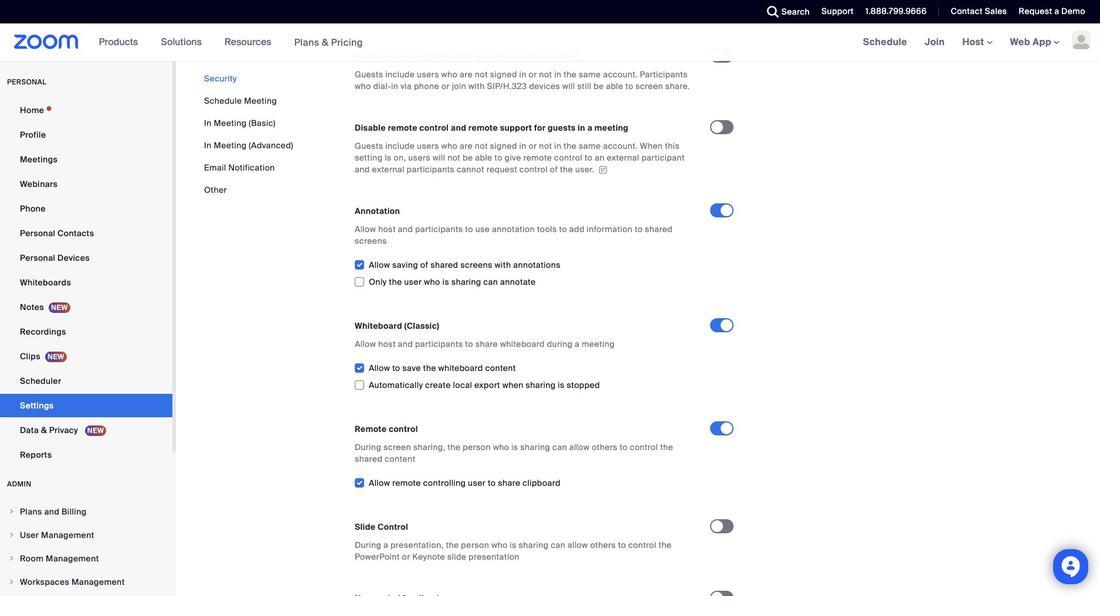 Task type: vqa. For each thing, say whether or not it's contained in the screenshot.
btn image in Yahoo Calendar LINK
no



Task type: locate. For each thing, give the bounding box(es) containing it.
schedule
[[863, 36, 907, 48], [204, 96, 242, 106]]

not down disable remote control and remote support for guests in a meeting
[[475, 141, 488, 151]]

1 vertical spatial when
[[640, 141, 663, 151]]

1 horizontal spatial whiteboard
[[500, 339, 545, 350]]

1 vertical spatial schedule
[[204, 96, 242, 106]]

2 vertical spatial right image
[[8, 579, 15, 586]]

guests for setting
[[355, 141, 383, 151]]

right image left "workspaces"
[[8, 579, 15, 586]]

screen down 'remote control'
[[384, 442, 411, 453]]

users
[[448, 0, 470, 8], [483, 9, 505, 20], [417, 69, 439, 80], [417, 141, 439, 151], [408, 153, 431, 163]]

in for in meeting (advanced)
[[204, 140, 212, 151]]

account. inside guests include users who are not signed in or not in the same account. participants who dial-in via phone or join with sip/h.323 devices will still be able to screen share.
[[603, 69, 638, 80]]

account. up an
[[603, 141, 638, 151]]

0 vertical spatial schedule
[[863, 36, 907, 48]]

2 vertical spatial meeting
[[582, 339, 615, 350]]

1 same from the top
[[579, 69, 601, 80]]

screen up via
[[388, 51, 416, 62]]

same inside guests include users who are not signed in or not in the same account. participants who dial-in via phone or join with sip/h.323 devices will still be able to screen share.
[[579, 69, 601, 80]]

allow for allow remote controlling user to share clipboard
[[369, 478, 390, 489]]

disable
[[355, 51, 386, 62], [355, 123, 386, 133]]

0 vertical spatial guests
[[475, 51, 503, 62]]

user right controlling
[[468, 478, 486, 489]]

not right may
[[401, 9, 414, 20]]

personal menu menu
[[0, 99, 172, 468]]

person up slide
[[461, 540, 489, 551]]

able up cannot
[[475, 153, 492, 163]]

shared down remote
[[355, 454, 383, 465]]

automatically create local export when sharing is stopped
[[369, 380, 600, 391]]

annotation
[[355, 206, 400, 217]]

to inside when this option is on, users can only share selected applications and files. this option may not be applicable to users using web clients.
[[473, 9, 481, 20]]

1 horizontal spatial screens
[[460, 260, 493, 271]]

will inside guests include users who are not signed in or not in the same account. when this setting is on, users will not be able to give remote control to an external participant and external participants cannot request control of the user.
[[433, 153, 445, 163]]

0 vertical spatial shared
[[645, 224, 673, 235]]

1 during from the top
[[355, 442, 381, 453]]

1 in from the top
[[204, 118, 212, 128]]

able
[[606, 81, 623, 92], [475, 153, 492, 163]]

schedule inside schedule link
[[863, 36, 907, 48]]

who inside guests include users who are not signed in or not in the same account. when this setting is on, users will not be able to give remote control to an external participant and external participants cannot request control of the user.
[[441, 141, 458, 151]]

0 vertical spatial when
[[355, 0, 378, 8]]

to inside during a presentation, the person who is sharing can allow others to control the powerpoint or keynote slide presentation
[[618, 540, 626, 551]]

sip/h.323
[[487, 81, 527, 92]]

workspaces
[[20, 577, 69, 588]]

using
[[507, 9, 529, 20]]

and left billing
[[44, 507, 59, 517]]

0 vertical spatial personal
[[20, 228, 55, 239]]

meeting down schedule meeting link
[[214, 118, 247, 128]]

account. inside guests include users who are not signed in or not in the same account. when this setting is on, users will not be able to give remote control to an external participant and external participants cannot request control of the user.
[[603, 141, 638, 151]]

0 vertical spatial person
[[463, 442, 491, 453]]

in down schedule meeting link
[[204, 118, 212, 128]]

and down annotation
[[398, 224, 413, 235]]

account. for an
[[603, 141, 638, 151]]

2 vertical spatial be
[[463, 153, 473, 163]]

2 same from the top
[[579, 141, 601, 151]]

and inside allow host and participants to use annotation tools to add information to shared screens
[[398, 224, 413, 235]]

0 horizontal spatial this
[[380, 0, 395, 8]]

1 vertical spatial option
[[355, 9, 380, 20]]

1 right image from the top
[[8, 532, 15, 539]]

solutions button
[[161, 23, 207, 61]]

participants left the use at top left
[[415, 224, 463, 235]]

content down sharing,
[[385, 454, 415, 465]]

plans and billing menu item
[[0, 501, 172, 523]]

2 vertical spatial participants
[[415, 339, 463, 350]]

workspaces management
[[20, 577, 125, 588]]

remote control
[[355, 424, 418, 435]]

participants
[[407, 164, 455, 175], [415, 224, 463, 235], [415, 339, 463, 350]]

0 vertical spatial will
[[562, 81, 575, 92]]

sharing up presentation
[[519, 540, 549, 551]]

dial-
[[373, 81, 391, 92]]

in for in meeting (basic)
[[204, 118, 212, 128]]

2 signed from the top
[[490, 141, 517, 151]]

signed for sip/h.323
[[490, 69, 517, 80]]

control
[[378, 522, 408, 533]]

0 vertical spatial are
[[505, 51, 519, 62]]

sharing up clipboard
[[520, 442, 550, 453]]

participants
[[640, 69, 688, 80]]

0 vertical spatial host
[[378, 224, 396, 235]]

users inside guests include users who are not signed in or not in the same account. participants who dial-in via phone or join with sip/h.323 devices will still be able to screen share.
[[417, 69, 439, 80]]

2 disable from the top
[[355, 123, 386, 133]]

remote left controlling
[[392, 478, 421, 489]]

0 horizontal spatial on,
[[394, 153, 406, 163]]

1 include from the top
[[386, 69, 415, 80]]

control
[[420, 123, 449, 133], [554, 153, 583, 163], [520, 164, 548, 175], [389, 424, 418, 435], [630, 442, 658, 453], [628, 540, 657, 551]]

are up join
[[460, 69, 473, 80]]

2 vertical spatial meeting
[[214, 140, 247, 151]]

external down setting
[[372, 164, 405, 175]]

0 horizontal spatial will
[[433, 153, 445, 163]]

only
[[369, 277, 387, 288]]

screen
[[388, 51, 416, 62], [636, 81, 663, 92], [384, 442, 411, 453]]

meeting up 'email notification'
[[214, 140, 247, 151]]

able inside guests include users who are not signed in or not in the same account. when this setting is on, users will not be able to give remote control to an external participant and external participants cannot request control of the user.
[[475, 153, 492, 163]]

allow inside during a presentation, the person who is sharing can allow others to control the powerpoint or keynote slide presentation
[[568, 540, 588, 551]]

allow for during a presentation, the person who is sharing can allow others to control the powerpoint or keynote slide presentation
[[568, 540, 588, 551]]

2 horizontal spatial be
[[594, 81, 604, 92]]

0 vertical spatial option
[[397, 0, 422, 8]]

guests inside guests include users who are not signed in or not in the same account. when this setting is on, users will not be able to give remote control to an external participant and external participants cannot request control of the user.
[[355, 141, 383, 151]]

0 horizontal spatial when
[[451, 51, 473, 62]]

and inside menu item
[[44, 507, 59, 517]]

slide control
[[355, 522, 408, 533]]

remote
[[355, 424, 387, 435]]

on, right setting
[[394, 153, 406, 163]]

person inside during screen sharing, the person who is sharing can allow others to control the shared content
[[463, 442, 491, 453]]

same up an
[[579, 141, 601, 151]]

& left "pricing"
[[322, 36, 329, 48]]

1 vertical spatial meeting
[[214, 118, 247, 128]]

selected
[[532, 0, 567, 8]]

add
[[569, 224, 585, 235]]

sharing up phone
[[418, 51, 449, 62]]

0 horizontal spatial be
[[416, 9, 427, 20]]

0 vertical spatial be
[[416, 9, 427, 20]]

sharing,
[[413, 442, 445, 453]]

1 vertical spatial disable
[[355, 123, 386, 133]]

1 vertical spatial same
[[579, 141, 601, 151]]

and down whiteboard (classic)
[[398, 339, 413, 350]]

with up annotate
[[495, 260, 511, 271]]

participants for whiteboard (classic)
[[415, 339, 463, 350]]

who inside during a presentation, the person who is sharing can allow others to control the powerpoint or keynote slide presentation
[[491, 540, 508, 551]]

right image for room management
[[8, 555, 15, 562]]

1 vertical spatial on,
[[394, 153, 406, 163]]

personal up whiteboards
[[20, 253, 55, 263]]

management for workspaces management
[[72, 577, 125, 588]]

0 vertical spatial account.
[[603, 69, 638, 80]]

of left user.
[[550, 164, 558, 175]]

1 vertical spatial during
[[355, 540, 381, 551]]

schedule for schedule meeting
[[204, 96, 242, 106]]

signed up give
[[490, 141, 517, 151]]

clips
[[20, 351, 40, 362]]

allow for allow to save the whiteboard content
[[369, 363, 390, 374]]

shared right the information
[[645, 224, 673, 235]]

reports
[[20, 450, 52, 460]]

meeting up an
[[595, 123, 629, 133]]

management inside menu item
[[41, 530, 94, 541]]

others inside during screen sharing, the person who is sharing can allow others to control the shared content
[[592, 442, 618, 453]]

plans inside product information navigation
[[294, 36, 319, 48]]

1 personal from the top
[[20, 228, 55, 239]]

0 vertical spatial screens
[[355, 236, 387, 247]]

or
[[529, 69, 537, 80], [442, 81, 450, 92], [529, 141, 537, 151], [402, 552, 410, 563]]

1 horizontal spatial able
[[606, 81, 623, 92]]

1 vertical spatial this
[[665, 141, 680, 151]]

2 include from the top
[[386, 141, 415, 151]]

screen down participants
[[636, 81, 663, 92]]

when inside when this option is on, users can only share selected applications and files. this option may not be applicable to users using web clients.
[[355, 0, 378, 8]]

others for during screen sharing, the person who is sharing can allow others to control the shared content
[[592, 442, 618, 453]]

be inside guests include users who are not signed in or not in the same account. participants who dial-in via phone or join with sip/h.323 devices will still be able to screen share.
[[594, 81, 604, 92]]

or down for
[[529, 141, 537, 151]]

or up devices
[[529, 69, 537, 80]]

0 horizontal spatial screens
[[355, 236, 387, 247]]

right image left 'room'
[[8, 555, 15, 562]]

are up guests include users who are not signed in or not in the same account. participants who dial-in via phone or join with sip/h.323 devices will still be able to screen share.
[[505, 51, 519, 62]]

are inside guests include users who are not signed in or not in the same account. when this setting is on, users will not be able to give remote control to an external participant and external participants cannot request control of the user.
[[460, 141, 473, 151]]

2 during from the top
[[355, 540, 381, 551]]

guests up dial-
[[355, 69, 383, 80]]

& right data
[[41, 425, 47, 436]]

on, inside when this option is on, users can only share selected applications and files. this option may not be applicable to users using web clients.
[[433, 0, 446, 8]]

data & privacy link
[[0, 419, 172, 442]]

screen for disable screen sharing when guests are in the meeting
[[388, 51, 416, 62]]

disable down "pricing"
[[355, 51, 386, 62]]

to
[[473, 9, 481, 20], [625, 81, 633, 92], [495, 153, 503, 163], [585, 153, 593, 163], [465, 224, 473, 235], [559, 224, 567, 235], [635, 224, 643, 235], [465, 339, 473, 350], [392, 363, 400, 374], [620, 442, 628, 453], [488, 478, 496, 489], [618, 540, 626, 551]]

1 vertical spatial of
[[420, 260, 428, 271]]

schedule inside menu bar
[[204, 96, 242, 106]]

allow down annotation
[[355, 224, 376, 235]]

disable for disable screen sharing when guests are in the meeting
[[355, 51, 386, 62]]

meeting up devices
[[546, 51, 580, 62]]

will inside guests include users who are not signed in or not in the same account. participants who dial-in via phone or join with sip/h.323 devices will still be able to screen share.
[[562, 81, 575, 92]]

whiteboard left during
[[500, 339, 545, 350]]

share for clipboard
[[498, 478, 521, 489]]

1 horizontal spatial of
[[550, 164, 558, 175]]

host inside allow host and participants to use annotation tools to add information to shared screens
[[378, 224, 396, 235]]

during for during screen sharing, the person who is sharing can allow others to control the shared content
[[355, 442, 381, 453]]

1 vertical spatial share
[[475, 339, 498, 350]]

join link
[[916, 23, 954, 61]]

admin menu menu
[[0, 501, 172, 596]]

1 horizontal spatial guests
[[548, 123, 576, 133]]

and left files.
[[621, 0, 636, 8]]

whiteboard up local
[[438, 363, 483, 374]]

content up export
[[485, 363, 516, 374]]

guests up setting
[[355, 141, 383, 151]]

right image inside the "user management" menu item
[[8, 532, 15, 539]]

allow inside allow host and participants to use annotation tools to add information to shared screens
[[355, 224, 376, 235]]

phone link
[[0, 197, 172, 221]]

plans & pricing link
[[294, 36, 363, 48], [294, 36, 363, 48]]

3 right image from the top
[[8, 579, 15, 586]]

0 horizontal spatial schedule
[[204, 96, 242, 106]]

recordings link
[[0, 320, 172, 344]]

menu bar
[[204, 73, 293, 196]]

0 vertical spatial allow
[[569, 442, 590, 453]]

be left applicable
[[416, 9, 427, 20]]

during inside during screen sharing, the person who is sharing can allow others to control the shared content
[[355, 442, 381, 453]]

1 vertical spatial personal
[[20, 253, 55, 263]]

room management menu item
[[0, 548, 172, 570]]

an
[[595, 153, 605, 163]]

management down billing
[[41, 530, 94, 541]]

1 vertical spatial include
[[386, 141, 415, 151]]

who down the allow saving of shared screens with annotations on the top of page
[[424, 277, 440, 288]]

are inside guests include users who are not signed in or not in the same account. participants who dial-in via phone or join with sip/h.323 devices will still be able to screen share.
[[460, 69, 473, 80]]

0 horizontal spatial &
[[41, 425, 47, 436]]

personal
[[7, 77, 47, 87]]

sharing
[[418, 51, 449, 62], [451, 277, 481, 288], [526, 380, 556, 391], [520, 442, 550, 453], [519, 540, 549, 551]]

plans left "pricing"
[[294, 36, 319, 48]]

option up may
[[397, 0, 422, 8]]

1 vertical spatial right image
[[8, 555, 15, 562]]

during up powerpoint
[[355, 540, 381, 551]]

can inside during screen sharing, the person who is sharing can allow others to control the shared content
[[552, 442, 567, 453]]

right image inside workspaces management menu item
[[8, 579, 15, 586]]

1 host from the top
[[378, 224, 396, 235]]

right image for workspaces management
[[8, 579, 15, 586]]

control inside during screen sharing, the person who is sharing can allow others to control the shared content
[[630, 442, 658, 453]]

person inside during a presentation, the person who is sharing can allow others to control the powerpoint or keynote slide presentation
[[461, 540, 489, 551]]

2 personal from the top
[[20, 253, 55, 263]]

1 vertical spatial when
[[502, 380, 524, 391]]

personal devices link
[[0, 246, 172, 270]]

person for sharing,
[[463, 442, 491, 453]]

user
[[404, 277, 422, 288], [468, 478, 486, 489]]

right image for user management
[[8, 532, 15, 539]]

external right an
[[607, 153, 639, 163]]

user
[[20, 530, 39, 541]]

host down annotation
[[378, 224, 396, 235]]

or left join
[[442, 81, 450, 92]]

meeting up the (basic)
[[244, 96, 277, 106]]

0 vertical spatial participants
[[407, 164, 455, 175]]

1 vertical spatial in
[[204, 140, 212, 151]]

1 horizontal spatial plans
[[294, 36, 319, 48]]

when
[[355, 0, 378, 8], [640, 141, 663, 151]]

when up "pricing"
[[355, 0, 378, 8]]

1 guests from the top
[[355, 69, 383, 80]]

2 vertical spatial shared
[[355, 454, 383, 465]]

a up powerpoint
[[384, 540, 388, 551]]

& for privacy
[[41, 425, 47, 436]]

signed inside guests include users who are not signed in or not in the same account. when this setting is on, users will not be able to give remote control to an external participant and external participants cannot request control of the user.
[[490, 141, 517, 151]]

banner
[[0, 23, 1100, 62]]

2 host from the top
[[378, 339, 396, 350]]

0 horizontal spatial whiteboard
[[438, 363, 483, 374]]

option
[[397, 0, 422, 8], [355, 9, 380, 20]]

1 vertical spatial person
[[461, 540, 489, 551]]

is
[[424, 0, 431, 8], [385, 153, 392, 163], [442, 277, 449, 288], [558, 380, 565, 391], [511, 442, 518, 453], [510, 540, 517, 551]]

menu bar containing security
[[204, 73, 293, 196]]

plans inside menu item
[[20, 507, 42, 517]]

who up "allow remote controlling user to share clipboard"
[[493, 442, 509, 453]]

who up presentation
[[491, 540, 508, 551]]

1 vertical spatial screen
[[636, 81, 663, 92]]

person up "allow remote controlling user to share clipboard"
[[463, 442, 491, 453]]

signed for able
[[490, 141, 517, 151]]

during inside during a presentation, the person who is sharing can allow others to control the powerpoint or keynote slide presentation
[[355, 540, 381, 551]]

participants left cannot
[[407, 164, 455, 175]]

1 vertical spatial others
[[590, 540, 616, 551]]

web app
[[1010, 36, 1052, 48]]

other
[[204, 185, 227, 195]]

include inside guests include users who are not signed in or not in the same account. when this setting is on, users will not be able to give remote control to an external participant and external participants cannot request control of the user.
[[386, 141, 415, 151]]

email
[[204, 162, 226, 173]]

sharing inside during screen sharing, the person who is sharing can allow others to control the shared content
[[520, 442, 550, 453]]

include for on,
[[386, 141, 415, 151]]

with inside guests include users who are not signed in or not in the same account. participants who dial-in via phone or join with sip/h.323 devices will still be able to screen share.
[[469, 81, 485, 92]]

resources button
[[225, 23, 277, 61]]

management
[[41, 530, 94, 541], [46, 554, 99, 564], [72, 577, 125, 588]]

meetings navigation
[[854, 23, 1100, 62]]

0 vertical spatial same
[[579, 69, 601, 80]]

0 vertical spatial share
[[508, 0, 530, 8]]

meeting for (advanced)
[[214, 140, 247, 151]]

shared inside allow host and participants to use annotation tools to add information to shared screens
[[645, 224, 673, 235]]

0 vertical spatial include
[[386, 69, 415, 80]]

whiteboard
[[500, 339, 545, 350], [438, 363, 483, 374]]

during
[[355, 442, 381, 453], [355, 540, 381, 551]]

allow up slide control
[[369, 478, 390, 489]]

same for control
[[579, 141, 601, 151]]

saving
[[392, 260, 418, 271]]

allow saving of shared screens with annotations
[[369, 260, 561, 271]]

0 vertical spatial able
[[606, 81, 623, 92]]

& inside product information navigation
[[322, 36, 329, 48]]

0 horizontal spatial with
[[469, 81, 485, 92]]

0 vertical spatial right image
[[8, 532, 15, 539]]

1 signed from the top
[[490, 69, 517, 80]]

privacy
[[49, 425, 78, 436]]

1 account. from the top
[[603, 69, 638, 80]]

& inside personal menu menu
[[41, 425, 47, 436]]

able right still
[[606, 81, 623, 92]]

right image inside room management menu item
[[8, 555, 15, 562]]

signed inside guests include users who are not signed in or not in the same account. participants who dial-in via phone or join with sip/h.323 devices will still be able to screen share.
[[490, 69, 517, 80]]

1 vertical spatial plans
[[20, 507, 42, 517]]

1 horizontal spatial schedule
[[863, 36, 907, 48]]

or inside during a presentation, the person who is sharing can allow others to control the powerpoint or keynote slide presentation
[[402, 552, 410, 563]]

0 vertical spatial others
[[592, 442, 618, 453]]

remote right give
[[523, 153, 552, 163]]

user management menu item
[[0, 524, 172, 547]]

same up still
[[579, 69, 601, 80]]

0 horizontal spatial able
[[475, 153, 492, 163]]

1 horizontal spatial external
[[607, 153, 639, 163]]

disable up setting
[[355, 123, 386, 133]]

others
[[592, 442, 618, 453], [590, 540, 616, 551]]

right image
[[8, 532, 15, 539], [8, 555, 15, 562], [8, 579, 15, 586]]

sharing left stopped
[[526, 380, 556, 391]]

same inside guests include users who are not signed in or not in the same account. when this setting is on, users will not be able to give remote control to an external participant and external participants cannot request control of the user.
[[579, 141, 601, 151]]

user down saving
[[404, 277, 422, 288]]

who inside during screen sharing, the person who is sharing can allow others to control the shared content
[[493, 442, 509, 453]]

contacts
[[57, 228, 94, 239]]

on, up applicable
[[433, 0, 446, 8]]

1 vertical spatial guests
[[548, 123, 576, 133]]

who
[[441, 69, 458, 80], [355, 81, 371, 92], [441, 141, 458, 151], [424, 277, 440, 288], [493, 442, 509, 453], [491, 540, 508, 551]]

1 vertical spatial participants
[[415, 224, 463, 235]]

share up the "using"
[[508, 0, 530, 8]]

2 guests from the top
[[355, 141, 383, 151]]

person for presentation,
[[461, 540, 489, 551]]

participants inside allow host and participants to use annotation tools to add information to shared screens
[[415, 224, 463, 235]]

account. left participants
[[603, 69, 638, 80]]

products button
[[99, 23, 143, 61]]

contact
[[951, 6, 983, 16]]

others inside during a presentation, the person who is sharing can allow others to control the powerpoint or keynote slide presentation
[[590, 540, 616, 551]]

participants up the allow to save the whiteboard content
[[415, 339, 463, 350]]

shared up only the user who is sharing can annotate
[[431, 260, 458, 271]]

plans right right icon
[[20, 507, 42, 517]]

1 vertical spatial with
[[495, 260, 511, 271]]

1 disable from the top
[[355, 51, 386, 62]]

and
[[621, 0, 636, 8], [451, 123, 466, 133], [355, 164, 370, 175], [398, 224, 413, 235], [398, 339, 413, 350], [44, 507, 59, 517]]

1 horizontal spatial &
[[322, 36, 329, 48]]

shared inside during screen sharing, the person who is sharing can allow others to control the shared content
[[355, 454, 383, 465]]

disable remote control and remote support for guests in a meeting
[[355, 123, 629, 133]]

0 horizontal spatial external
[[372, 164, 405, 175]]

stopped
[[567, 380, 600, 391]]

slide
[[447, 552, 466, 563]]

meeting
[[546, 51, 580, 62], [595, 123, 629, 133], [582, 339, 615, 350]]

personal contacts
[[20, 228, 94, 239]]

host
[[378, 224, 396, 235], [378, 339, 396, 350]]

1 horizontal spatial be
[[463, 153, 473, 163]]

1 horizontal spatial shared
[[431, 260, 458, 271]]

0 horizontal spatial plans
[[20, 507, 42, 517]]

1 vertical spatial signed
[[490, 141, 517, 151]]

in meeting (basic)
[[204, 118, 276, 128]]

not inside when this option is on, users can only share selected applications and files. this option may not be applicable to users using web clients.
[[401, 9, 414, 20]]

1 vertical spatial allow
[[568, 540, 588, 551]]

plans
[[294, 36, 319, 48], [20, 507, 42, 517]]

1 vertical spatial will
[[433, 153, 445, 163]]

1 vertical spatial content
[[385, 454, 415, 465]]

1 vertical spatial shared
[[431, 260, 458, 271]]

1 vertical spatial be
[[594, 81, 604, 92]]

screen inside during screen sharing, the person who is sharing can allow others to control the shared content
[[384, 442, 411, 453]]

0 vertical spatial plans
[[294, 36, 319, 48]]

a inside during a presentation, the person who is sharing can allow others to control the powerpoint or keynote slide presentation
[[384, 540, 388, 551]]

of right saving
[[420, 260, 428, 271]]

2 right image from the top
[[8, 555, 15, 562]]

content
[[485, 363, 516, 374], [385, 454, 415, 465]]

personal down phone
[[20, 228, 55, 239]]

plans for plans & pricing
[[294, 36, 319, 48]]

a right during
[[575, 339, 580, 350]]

schedule link
[[854, 23, 916, 61]]

who up join
[[441, 69, 458, 80]]

zoom logo image
[[14, 35, 78, 49]]

who up cannot
[[441, 141, 458, 151]]

local
[[453, 380, 472, 391]]

profile picture image
[[1072, 30, 1091, 49]]

0 vertical spatial &
[[322, 36, 329, 48]]

0 vertical spatial on,
[[433, 0, 446, 8]]

0 vertical spatial management
[[41, 530, 94, 541]]

when up participant
[[640, 141, 663, 151]]

this up participant
[[665, 141, 680, 151]]

0 horizontal spatial when
[[355, 0, 378, 8]]

0 horizontal spatial user
[[404, 277, 422, 288]]

2 in from the top
[[204, 140, 212, 151]]

applications
[[569, 0, 618, 8]]

and down setting
[[355, 164, 370, 175]]

guests include users who are not signed in or not in the same account. when this setting is on, users will not be able to give remote control to an external participant and external participants cannot request control of the user.
[[355, 141, 685, 175]]

2 account. from the top
[[603, 141, 638, 151]]

1 horizontal spatial with
[[495, 260, 511, 271]]

sharing down the allow saving of shared screens with annotations on the top of page
[[451, 277, 481, 288]]

be inside when this option is on, users can only share selected applications and files. this option may not be applicable to users using web clients.
[[416, 9, 427, 20]]

be up cannot
[[463, 153, 473, 163]]

0 vertical spatial when
[[451, 51, 473, 62]]

screens up only the user who is sharing can annotate
[[460, 260, 493, 271]]

allow inside during screen sharing, the person who is sharing can allow others to control the shared content
[[569, 442, 590, 453]]

2 vertical spatial screen
[[384, 442, 411, 453]]

to inside guests include users who are not signed in or not in the same account. participants who dial-in via phone or join with sip/h.323 devices will still be able to screen share.
[[625, 81, 633, 92]]

content inside during screen sharing, the person who is sharing can allow others to control the shared content
[[385, 454, 415, 465]]

2 vertical spatial share
[[498, 478, 521, 489]]

the
[[530, 51, 544, 62], [564, 69, 577, 80], [564, 141, 577, 151], [560, 164, 573, 175], [389, 277, 402, 288], [423, 363, 436, 374], [448, 442, 461, 453], [660, 442, 673, 453], [446, 540, 459, 551], [659, 540, 672, 551]]

management up workspaces management
[[46, 554, 99, 564]]

include inside guests include users who are not signed in or not in the same account. participants who dial-in via phone or join with sip/h.323 devices will still be able to screen share.
[[386, 69, 415, 80]]

1 vertical spatial able
[[475, 153, 492, 163]]

1.888.799.9666 button up schedule link
[[866, 6, 927, 16]]

allow up automatically
[[369, 363, 390, 374]]

& for pricing
[[322, 36, 329, 48]]

1.888.799.9666 button
[[857, 0, 930, 23], [866, 6, 927, 16]]

guests inside guests include users who are not signed in or not in the same account. participants who dial-in via phone or join with sip/h.323 devices will still be able to screen share.
[[355, 69, 383, 80]]

schedule down 1.888.799.9666
[[863, 36, 907, 48]]



Task type: describe. For each thing, give the bounding box(es) containing it.
1 horizontal spatial when
[[502, 380, 524, 391]]

powerpoint
[[355, 552, 400, 563]]

right image
[[8, 508, 15, 516]]

search
[[782, 6, 810, 17]]

during for during a presentation, the person who is sharing can allow others to control the powerpoint or keynote slide presentation
[[355, 540, 381, 551]]

only
[[489, 0, 506, 8]]

0 vertical spatial meeting
[[244, 96, 277, 106]]

resources
[[225, 36, 271, 48]]

automatically
[[369, 380, 423, 391]]

not up cannot
[[448, 153, 461, 163]]

phone
[[20, 204, 46, 214]]

this inside when this option is on, users can only share selected applications and files. this option may not be applicable to users using web clients.
[[380, 0, 395, 8]]

are for sip/h.323
[[460, 69, 473, 80]]

in meeting (advanced)
[[204, 140, 293, 151]]

request
[[487, 164, 517, 175]]

same for be
[[579, 69, 601, 80]]

include for via
[[386, 69, 415, 80]]

notes link
[[0, 296, 172, 319]]

demo
[[1062, 6, 1086, 16]]

who left dial-
[[355, 81, 371, 92]]

reports link
[[0, 443, 172, 467]]

screens inside allow host and participants to use annotation tools to add information to shared screens
[[355, 236, 387, 247]]

sharing inside during a presentation, the person who is sharing can allow others to control the powerpoint or keynote slide presentation
[[519, 540, 549, 551]]

during
[[547, 339, 573, 350]]

profile
[[20, 130, 46, 140]]

personal devices
[[20, 253, 90, 263]]

request a demo
[[1019, 6, 1086, 16]]

a left demo at the right top of the page
[[1055, 6, 1059, 16]]

via
[[401, 81, 412, 92]]

share.
[[665, 81, 690, 92]]

remote left support
[[468, 123, 498, 133]]

host for saving
[[378, 224, 396, 235]]

presentation
[[469, 552, 520, 563]]

use
[[475, 224, 490, 235]]

allow for allow saving of shared screens with annotations
[[369, 260, 390, 271]]

email notification
[[204, 162, 275, 173]]

1 vertical spatial meeting
[[595, 123, 629, 133]]

personal for personal contacts
[[20, 228, 55, 239]]

0 vertical spatial content
[[485, 363, 516, 374]]

guests for dial-
[[355, 69, 383, 80]]

disable for disable remote control and remote support for guests in a meeting
[[355, 123, 386, 133]]

email notification link
[[204, 162, 275, 173]]

home link
[[0, 99, 172, 122]]

request
[[1019, 6, 1052, 16]]

user management
[[20, 530, 94, 541]]

allow for allow host and participants to share whiteboard during a meeting
[[355, 339, 376, 350]]

search button
[[758, 0, 813, 23]]

notification
[[228, 162, 275, 173]]

can inside when this option is on, users can only share selected applications and files. this option may not be applicable to users using web clients.
[[472, 0, 487, 8]]

notes
[[20, 302, 44, 313]]

plans for plans and billing
[[20, 507, 42, 517]]

or inside guests include users who are not signed in or not in the same account. when this setting is on, users will not be able to give remote control to an external participant and external participants cannot request control of the user.
[[529, 141, 537, 151]]

when inside guests include users who are not signed in or not in the same account. when this setting is on, users will not be able to give remote control to an external participant and external participants cannot request control of the user.
[[640, 141, 663, 151]]

are for able
[[460, 141, 473, 151]]

sales
[[985, 6, 1007, 16]]

a up user.
[[587, 123, 593, 133]]

web
[[531, 9, 547, 20]]

export
[[474, 380, 500, 391]]

0 horizontal spatial guests
[[475, 51, 503, 62]]

participant
[[642, 153, 685, 163]]

allow for during screen sharing, the person who is sharing can allow others to control the shared content
[[569, 442, 590, 453]]

the inside guests include users who are not signed in or not in the same account. participants who dial-in via phone or join with sip/h.323 devices will still be able to screen share.
[[564, 69, 577, 80]]

1 horizontal spatial option
[[397, 0, 422, 8]]

phone
[[414, 81, 439, 92]]

on, inside guests include users who are not signed in or not in the same account. when this setting is on, users will not be able to give remote control to an external participant and external participants cannot request control of the user.
[[394, 153, 406, 163]]

recordings
[[20, 327, 66, 337]]

0 horizontal spatial of
[[420, 260, 428, 271]]

annotations
[[513, 260, 561, 271]]

is inside during a presentation, the person who is sharing can allow others to control the powerpoint or keynote slide presentation
[[510, 540, 517, 551]]

to inside during screen sharing, the person who is sharing can allow others to control the shared content
[[620, 442, 628, 453]]

account. for to
[[603, 69, 638, 80]]

remote inside guests include users who are not signed in or not in the same account. when this setting is on, users will not be able to give remote control to an external participant and external participants cannot request control of the user.
[[523, 153, 552, 163]]

banner containing products
[[0, 23, 1100, 62]]

not down disable screen sharing when guests are in the meeting
[[475, 69, 488, 80]]

personal contacts link
[[0, 222, 172, 245]]

join
[[452, 81, 466, 92]]

0 vertical spatial whiteboard
[[500, 339, 545, 350]]

workspaces management menu item
[[0, 571, 172, 594]]

host for to
[[378, 339, 396, 350]]

this
[[659, 0, 675, 8]]

whiteboard
[[355, 321, 402, 332]]

annotate
[[500, 277, 536, 288]]

annotation
[[492, 224, 535, 235]]

data & privacy
[[20, 425, 80, 436]]

and inside guests include users who are not signed in or not in the same account. when this setting is on, users will not be able to give remote control to an external participant and external participants cannot request control of the user.
[[355, 164, 370, 175]]

participants for annotation
[[415, 224, 463, 235]]

remote down via
[[388, 123, 417, 133]]

is inside guests include users who are not signed in or not in the same account. when this setting is on, users will not be able to give remote control to an external participant and external participants cannot request control of the user.
[[385, 153, 392, 163]]

applicable
[[429, 9, 470, 20]]

not up devices
[[539, 69, 552, 80]]

this inside guests include users who are not signed in or not in the same account. when this setting is on, users will not be able to give remote control to an external participant and external participants cannot request control of the user.
[[665, 141, 680, 151]]

scheduler link
[[0, 369, 172, 393]]

management for user management
[[41, 530, 94, 541]]

clipboard
[[523, 478, 561, 489]]

host
[[963, 36, 987, 48]]

give
[[505, 153, 521, 163]]

guests include users who are not signed in or not in the same account. when this setting is on, users will not be able to give remote control to an external participant and external participants cannot request control of the user. application
[[355, 140, 700, 176]]

schedule meeting
[[204, 96, 277, 106]]

management for room management
[[46, 554, 99, 564]]

share inside when this option is on, users can only share selected applications and files. this option may not be applicable to users using web clients.
[[508, 0, 530, 8]]

security link
[[204, 73, 237, 84]]

0 vertical spatial meeting
[[546, 51, 580, 62]]

support version for disable remote control and remote support for guests in a meeting image
[[597, 166, 609, 174]]

1 vertical spatial screens
[[460, 260, 493, 271]]

0 vertical spatial external
[[607, 153, 639, 163]]

setting
[[355, 153, 383, 163]]

settings link
[[0, 394, 172, 418]]

whiteboards link
[[0, 271, 172, 294]]

devices
[[529, 81, 560, 92]]

user.
[[575, 164, 594, 175]]

1.888.799.9666 button up join
[[857, 0, 930, 23]]

allow for allow host and participants to use annotation tools to add information to shared screens
[[355, 224, 376, 235]]

still
[[577, 81, 591, 92]]

(advanced)
[[249, 140, 293, 151]]

1.888.799.9666
[[866, 6, 927, 16]]

home
[[20, 105, 44, 116]]

app
[[1033, 36, 1052, 48]]

participants inside guests include users who are not signed in or not in the same account. when this setting is on, users will not be able to give remote control to an external participant and external participants cannot request control of the user.
[[407, 164, 455, 175]]

allow to save the whiteboard content
[[369, 363, 516, 374]]

(basic)
[[249, 118, 276, 128]]

contact sales
[[951, 6, 1007, 16]]

can inside during a presentation, the person who is sharing can allow others to control the powerpoint or keynote slide presentation
[[551, 540, 566, 551]]

others for during a presentation, the person who is sharing can allow others to control the powerpoint or keynote slide presentation
[[590, 540, 616, 551]]

1 vertical spatial whiteboard
[[438, 363, 483, 374]]

host button
[[963, 36, 993, 48]]

is inside when this option is on, users can only share selected applications and files. this option may not be applicable to users using web clients.
[[424, 0, 431, 8]]

screen inside guests include users who are not signed in or not in the same account. participants who dial-in via phone or join with sip/h.323 devices will still be able to screen share.
[[636, 81, 663, 92]]

only the user who is sharing can annotate
[[369, 277, 536, 288]]

personal for personal devices
[[20, 253, 55, 263]]

during screen sharing, the person who is sharing can allow others to control the shared content
[[355, 442, 673, 465]]

controlling
[[423, 478, 466, 489]]

able inside guests include users who are not signed in or not in the same account. participants who dial-in via phone or join with sip/h.323 devices will still be able to screen share.
[[606, 81, 623, 92]]

cannot
[[457, 164, 484, 175]]

be inside guests include users who are not signed in or not in the same account. when this setting is on, users will not be able to give remote control to an external participant and external participants cannot request control of the user.
[[463, 153, 473, 163]]

admin
[[7, 480, 32, 489]]

schedule for schedule
[[863, 36, 907, 48]]

allow host and participants to use annotation tools to add information to shared screens
[[355, 224, 673, 247]]

web app button
[[1010, 36, 1060, 48]]

in meeting (advanced) link
[[204, 140, 293, 151]]

tools
[[537, 224, 557, 235]]

screen for during screen sharing, the person who is sharing can allow others to control the shared content
[[384, 442, 411, 453]]

is inside during screen sharing, the person who is sharing can allow others to control the shared content
[[511, 442, 518, 453]]

meeting for (basic)
[[214, 118, 247, 128]]

support
[[500, 123, 532, 133]]

guests include users who are not signed in or not in the same account. participants who dial-in via phone or join with sip/h.323 devices will still be able to screen share.
[[355, 69, 690, 92]]

for
[[534, 123, 546, 133]]

product information navigation
[[90, 23, 372, 62]]

and down join
[[451, 123, 466, 133]]

1 horizontal spatial user
[[468, 478, 486, 489]]

control inside during a presentation, the person who is sharing can allow others to control the powerpoint or keynote slide presentation
[[628, 540, 657, 551]]

room management
[[20, 554, 99, 564]]

join
[[925, 36, 945, 48]]

of inside guests include users who are not signed in or not in the same account. when this setting is on, users will not be able to give remote control to an external participant and external participants cannot request control of the user.
[[550, 164, 558, 175]]

0 horizontal spatial option
[[355, 9, 380, 20]]

not down for
[[539, 141, 552, 151]]

and inside when this option is on, users can only share selected applications and files. this option may not be applicable to users using web clients.
[[621, 0, 636, 8]]

allow remote controlling user to share clipboard
[[369, 478, 561, 489]]

billing
[[62, 507, 87, 517]]

share for whiteboard
[[475, 339, 498, 350]]

create
[[425, 380, 451, 391]]



